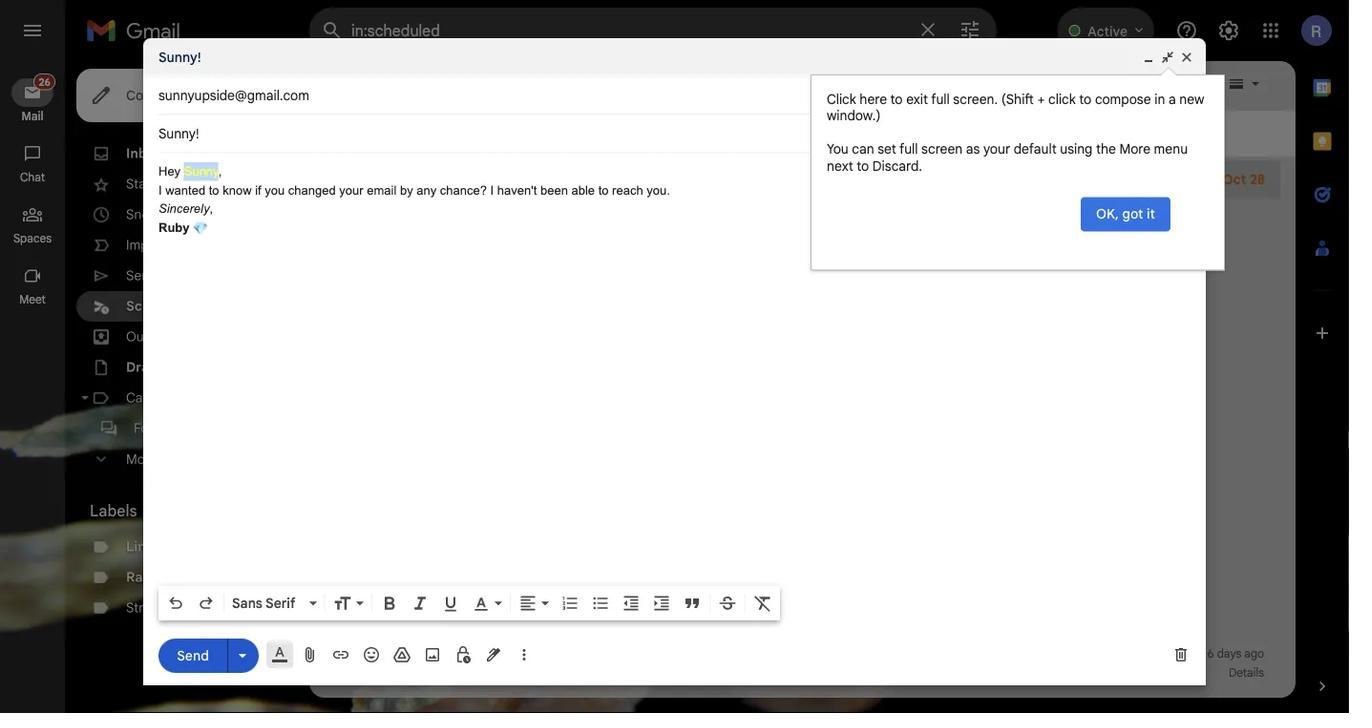 Task type: vqa. For each thing, say whether or not it's contained in the screenshot.
Insert photo
yes



Task type: describe. For each thing, give the bounding box(es) containing it.
to: junececi7
[[382, 171, 461, 188]]

0.01 gb
[[325, 666, 366, 681]]

set
[[878, 141, 897, 158]]

full inside click here to exit full screen. (shift + click to compose in a new window.)
[[932, 91, 950, 107]]

advanced search options image
[[951, 11, 990, 49]]

0 horizontal spatial ,
[[210, 202, 213, 216]]

gb
[[350, 666, 366, 681]]

mail, 26 unread messages image
[[32, 78, 53, 96]]

toggle confidential mode image
[[454, 646, 473, 665]]

💎 image
[[193, 221, 208, 236]]

know
[[223, 183, 252, 197]]

search in mail image
[[315, 13, 350, 48]]

a
[[1169, 91, 1176, 107]]

in
[[1155, 91, 1166, 107]]

here
[[860, 91, 887, 107]]

last
[[1094, 647, 1116, 661]]

insert signature image
[[484, 646, 503, 665]]

click
[[827, 91, 857, 107]]

oct 28
[[1223, 171, 1266, 188]]

junececi7
[[403, 171, 461, 188]]

close image
[[1180, 50, 1195, 65]]

sent
[[126, 267, 154, 284]]

spaces heading
[[0, 231, 65, 246]]

ok, got it button
[[1081, 197, 1171, 232]]

mail
[[21, 109, 44, 124]]

details
[[1229, 666, 1265, 681]]

insert photo image
[[423, 646, 442, 665]]

navigation containing mail
[[0, 61, 67, 713]]

(shift
[[1002, 91, 1034, 107]]

meet heading
[[0, 292, 65, 308]]

2 i from the left
[[491, 183, 494, 197]]

window.)
[[827, 107, 881, 124]]

toggle split pane mode image
[[1227, 75, 1246, 94]]

ruby
[[159, 220, 190, 234]]

more inside button
[[126, 451, 157, 468]]

your inside hey sunny , i wanted to know if you changed your email by any chance? i haven't been able to reach you. sincerely ,
[[339, 183, 364, 197]]

more button
[[76, 444, 298, 475]]

inbox link
[[126, 145, 162, 162]]

footer containing last account activity: 6 days ago
[[309, 645, 1281, 683]]

0.01
[[325, 666, 347, 681]]

email
[[367, 183, 397, 197]]

inbox
[[126, 145, 162, 162]]

forums link
[[134, 420, 179, 437]]

important link
[[126, 237, 186, 254]]

click
[[1049, 91, 1076, 107]]

menu
[[1154, 141, 1188, 158]]

sunny! dialog
[[143, 38, 1206, 686]]

attach files image
[[301, 646, 320, 665]]

to:
[[382, 171, 400, 188]]

compose button
[[76, 69, 209, 122]]

screen.
[[954, 91, 998, 107]]

by
[[400, 183, 413, 197]]

discard draft ‪(⌘⇧d)‬ image
[[1172, 646, 1191, 665]]

row inside main content
[[309, 160, 1281, 199]]

new
[[1180, 91, 1205, 107]]

more options image
[[519, 646, 530, 665]]

you
[[265, 183, 285, 197]]

undo ‪(⌘z)‬ image
[[166, 594, 185, 613]]

underline ‪(⌘u)‬ image
[[441, 595, 460, 614]]

1 june! from the left
[[573, 171, 606, 188]]

drafts
[[126, 359, 166, 376]]

it
[[1147, 206, 1156, 223]]

haven't
[[497, 183, 537, 197]]

default
[[1014, 141, 1057, 158]]

sans serif
[[232, 595, 295, 612]]

indent less ‪(⌘[)‬ image
[[622, 594, 641, 613]]

insert files using drive image
[[393, 646, 412, 665]]

more inside you can set full screen as your default using the more menu next to discard.
[[1120, 141, 1151, 158]]

clear search image
[[909, 11, 947, 49]]

forums
[[134, 420, 179, 437]]

click here to exit full screen. (shift + click to compose in a new window.)
[[827, 91, 1205, 124]]

been
[[541, 183, 568, 197]]

activity:
[[1165, 647, 1205, 661]]

starred link
[[126, 176, 171, 192]]

exit
[[907, 91, 928, 107]]

stripe link
[[126, 600, 162, 617]]

oct
[[1223, 171, 1247, 188]]

categories
[[126, 390, 192, 406]]

chance?
[[440, 183, 487, 197]]

2 june! from the left
[[645, 171, 678, 188]]

sent link
[[126, 267, 154, 284]]

got
[[1123, 206, 1144, 223]]

1 horizontal spatial ,
[[218, 164, 222, 179]]

using
[[1061, 141, 1093, 158]]

full inside you can set full screen as your default using the more menu next to discard.
[[900, 141, 918, 158]]

to left -
[[599, 183, 609, 197]]



Task type: locate. For each thing, give the bounding box(es) containing it.
ok, got it
[[1097, 206, 1156, 223]]

the
[[1096, 141, 1117, 158]]

to
[[891, 91, 903, 107], [1080, 91, 1092, 107], [857, 158, 869, 174], [209, 183, 219, 197], [599, 183, 609, 197]]

hey up wanted
[[159, 164, 181, 179]]

outbox link
[[126, 329, 171, 345]]

1 vertical spatial your
[[339, 183, 364, 197]]

more
[[1120, 141, 1151, 158], [126, 451, 157, 468]]

row containing to:
[[309, 160, 1281, 199]]

bold ‪(⌘b)‬ image
[[380, 594, 399, 613]]

tab list
[[1296, 61, 1350, 645]]

wanted
[[165, 183, 205, 197]]

send button
[[159, 639, 227, 673]]

any
[[417, 183, 437, 197]]

to right next
[[857, 158, 869, 174]]

indent more ‪(⌘])‬ image
[[652, 594, 671, 613]]

stripe
[[126, 600, 162, 617]]

+
[[1038, 91, 1045, 107]]

navigation
[[0, 61, 67, 713]]

details link
[[1229, 666, 1265, 681]]

mail heading
[[0, 109, 65, 124]]

hey
[[159, 164, 181, 179], [619, 171, 643, 188]]

main content
[[309, 61, 1296, 698]]

strikethrough ‪(⌘⇧x)‬ image
[[718, 594, 737, 613]]

outbox
[[126, 329, 171, 345]]

compose
[[126, 87, 186, 104]]

sans
[[232, 595, 263, 612]]

your left "email"
[[339, 183, 364, 197]]

1 horizontal spatial i
[[491, 183, 494, 197]]

Message Body text field
[[159, 162, 1191, 581]]

ok,
[[1097, 206, 1119, 223]]

hey sunny , i wanted to know if you changed your email by any chance? i haven't been able to reach you. sincerely ,
[[159, 164, 670, 216]]

screen
[[922, 141, 963, 158]]

june! - hey june! miss you!
[[573, 171, 741, 188]]

main menu image
[[21, 19, 44, 42]]

account
[[1119, 647, 1162, 661]]

reach
[[612, 183, 643, 197]]

drafts link
[[126, 359, 166, 376]]

settings image
[[1218, 19, 1241, 42]]

1 horizontal spatial your
[[984, 141, 1011, 158]]

26
[[274, 147, 287, 161]]

chat
[[20, 170, 45, 185]]

next
[[827, 158, 854, 174]]

ago
[[1245, 647, 1265, 661]]

sunnyupside@gmail.com
[[159, 87, 309, 104]]

send
[[177, 647, 209, 664]]

redo ‪(⌘y)‬ image
[[197, 594, 216, 613]]

0 vertical spatial full
[[932, 91, 950, 107]]

formatting options toolbar
[[159, 586, 780, 621]]

insert link ‪(⌘k)‬ image
[[331, 646, 351, 665]]

pop out image
[[1160, 50, 1176, 65]]

to down sunny
[[209, 183, 219, 197]]

can
[[852, 141, 875, 158]]

0 horizontal spatial i
[[159, 183, 162, 197]]

more send options image
[[233, 646, 252, 665]]

compose
[[1095, 91, 1152, 107]]

,
[[218, 164, 222, 179], [210, 202, 213, 216]]

full right exit
[[932, 91, 950, 107]]

used
[[412, 666, 440, 681]]

labels
[[90, 501, 137, 521]]

alert dialog containing click here to exit full screen. (shift + click to compose in a new window.)
[[811, 67, 1225, 271]]

0 vertical spatial ,
[[218, 164, 222, 179]]

full right set
[[900, 141, 918, 158]]

scheduled
[[126, 298, 195, 315]]

starred
[[126, 176, 171, 192]]

Subject field
[[159, 124, 1191, 143]]

you
[[827, 141, 849, 158]]

1 vertical spatial ,
[[210, 202, 213, 216]]

you.
[[647, 183, 670, 197]]

bulleted list ‪(⌘⇧8)‬ image
[[591, 594, 610, 613]]

quote ‪(⌘⇧9)‬ image
[[683, 594, 702, 613]]

random
[[126, 569, 179, 586]]

to right click
[[1080, 91, 1092, 107]]

i left wanted
[[159, 183, 162, 197]]

italic ‪(⌘i)‬ image
[[411, 594, 430, 613]]

1 vertical spatial full
[[900, 141, 918, 158]]

able
[[572, 183, 595, 197]]

1
[[282, 571, 287, 585]]

your inside you can set full screen as your default using the more menu next to discard.
[[984, 141, 1011, 158]]

snoozed
[[126, 206, 179, 223]]

your right as
[[984, 141, 1011, 158]]

0 horizontal spatial full
[[900, 141, 918, 158]]

hey right -
[[619, 171, 643, 188]]

discard.
[[873, 158, 923, 174]]

to left exit
[[891, 91, 903, 107]]

your
[[984, 141, 1011, 158], [339, 183, 364, 197]]

sunny!
[[159, 49, 201, 65]]

to inside you can set full screen as your default using the more menu next to discard.
[[857, 158, 869, 174]]

chat heading
[[0, 170, 65, 185]]

main content containing to:
[[309, 61, 1296, 698]]

i
[[159, 183, 162, 197], [491, 183, 494, 197]]

june! left miss
[[645, 171, 678, 188]]

more right the the
[[1120, 141, 1151, 158]]

1 horizontal spatial june!
[[645, 171, 678, 188]]

0 vertical spatial your
[[984, 141, 1011, 158]]

0 horizontal spatial hey
[[159, 164, 181, 179]]

follow link to manage storage image
[[448, 664, 467, 683]]

minimize image
[[1141, 50, 1157, 65]]

june! left -
[[573, 171, 606, 188]]

sincerely
[[159, 202, 210, 216]]

miss
[[682, 171, 709, 188]]

refresh image
[[382, 75, 401, 94]]

random link
[[126, 569, 179, 586]]

row
[[309, 160, 1281, 199]]

1 horizontal spatial more
[[1120, 141, 1151, 158]]

i left haven't
[[491, 183, 494, 197]]

0 horizontal spatial june!
[[573, 171, 606, 188]]

0 horizontal spatial your
[[339, 183, 364, 197]]

alert dialog
[[811, 67, 1225, 271]]

28
[[1250, 171, 1266, 188]]

-
[[610, 171, 616, 188]]

serif
[[266, 595, 295, 612]]

as
[[966, 141, 980, 158]]

more down forums link
[[126, 451, 157, 468]]

you can set full screen as your default using the more menu next to discard.
[[827, 141, 1188, 174]]

june!
[[573, 171, 606, 188], [645, 171, 678, 188]]

if
[[255, 183, 261, 197]]

spaces
[[13, 232, 52, 246]]

sunny
[[184, 164, 218, 179]]

snoozed link
[[126, 206, 179, 223]]

sans serif option
[[228, 594, 306, 613]]

last account activity: 6 days ago details
[[1094, 647, 1265, 681]]

you!
[[713, 171, 738, 188]]

hey inside row
[[619, 171, 643, 188]]

scheduled link
[[126, 298, 195, 315]]

linkedin link
[[126, 539, 182, 555]]

categories link
[[126, 390, 192, 406]]

1 vertical spatial more
[[126, 451, 157, 468]]

insert emoji ‪(⌘⇧2)‬ image
[[362, 646, 381, 665]]

1 i from the left
[[159, 183, 162, 197]]

0 horizontal spatial more
[[126, 451, 157, 468]]

footer
[[309, 645, 1281, 683]]

1 horizontal spatial hey
[[619, 171, 643, 188]]

0 vertical spatial more
[[1120, 141, 1151, 158]]

1 horizontal spatial full
[[932, 91, 950, 107]]

days
[[1218, 647, 1242, 661]]

labels heading
[[90, 501, 271, 521]]

remove formatting ‪(⌘\)‬ image
[[754, 594, 773, 613]]

important
[[126, 237, 186, 254]]

linkedin
[[126, 539, 182, 555]]

meet
[[19, 293, 46, 307]]

Search in mail search field
[[309, 8, 997, 53]]

hey inside hey sunny , i wanted to know if you changed your email by any chance? i haven't been able to reach you. sincerely ,
[[159, 164, 181, 179]]

6
[[1208, 647, 1215, 661]]

numbered list ‪(⌘⇧7)‬ image
[[561, 594, 580, 613]]



